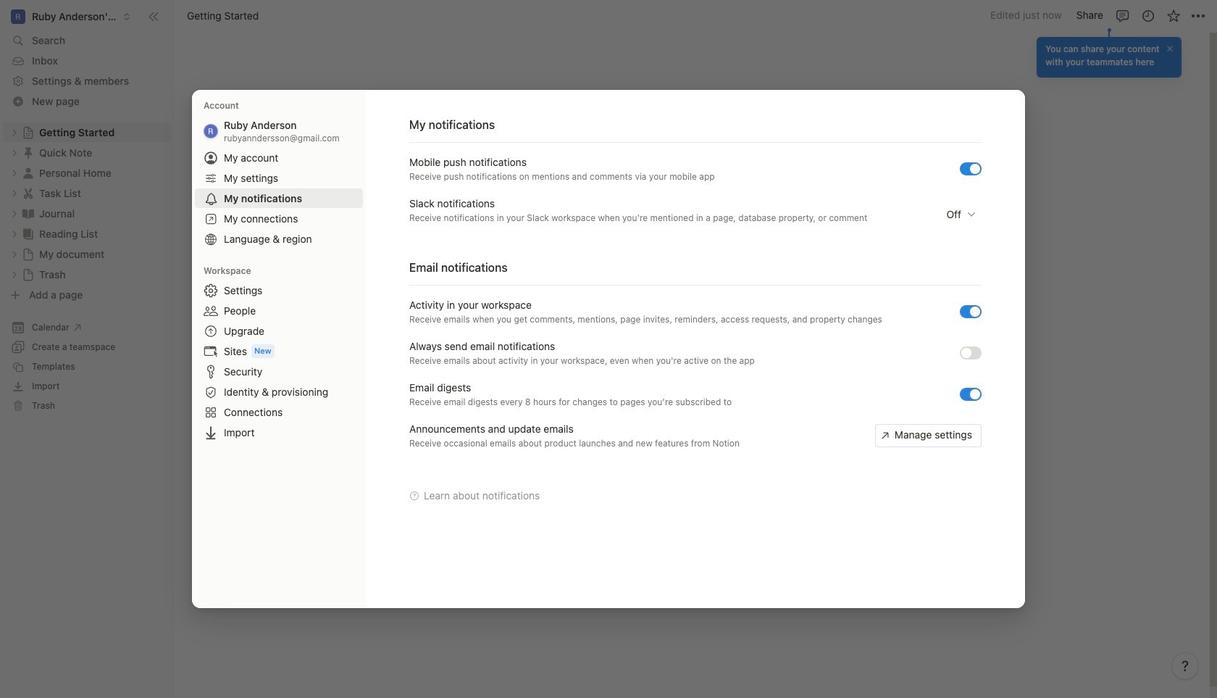 Task type: locate. For each thing, give the bounding box(es) containing it.
👋 image
[[437, 159, 452, 178]]

close sidebar image
[[148, 11, 159, 22]]

favorite image
[[1167, 8, 1181, 23]]

comments image
[[1116, 8, 1131, 23]]



Task type: describe. For each thing, give the bounding box(es) containing it.
updates image
[[1141, 8, 1156, 23]]



Task type: vqa. For each thing, say whether or not it's contained in the screenshot.
👋 icon
yes



